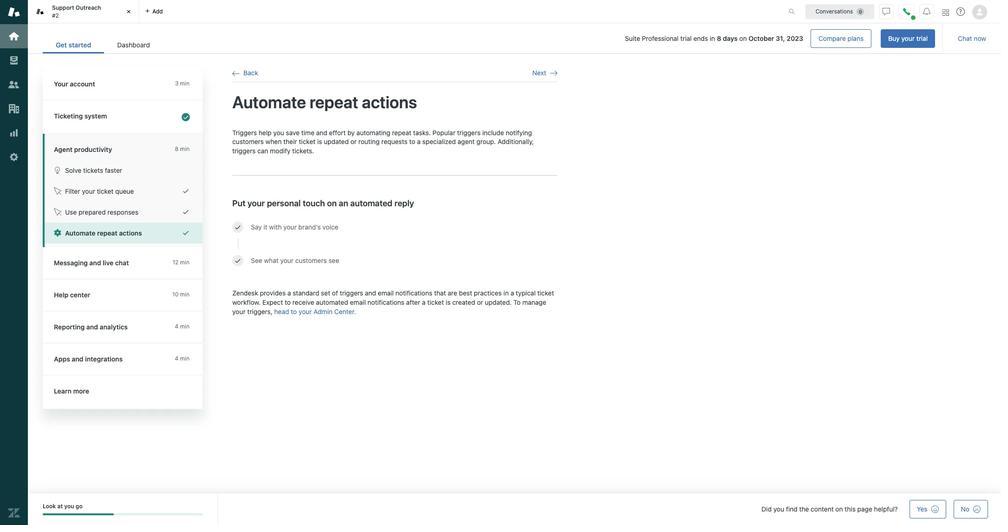 Task type: vqa. For each thing, say whether or not it's contained in the screenshot.


Task type: describe. For each thing, give the bounding box(es) containing it.
agent
[[458, 138, 475, 145]]

1 vertical spatial notifications
[[368, 298, 404, 306]]

1 horizontal spatial to
[[291, 307, 297, 315]]

tasks.
[[413, 128, 431, 136]]

31,
[[776, 34, 785, 42]]

on inside region
[[327, 199, 337, 208]]

get started
[[56, 41, 91, 49]]

integrations
[[85, 355, 123, 363]]

find
[[786, 505, 798, 513]]

put your personal touch on an automated reply
[[232, 199, 414, 208]]

chat
[[958, 34, 972, 42]]

2 horizontal spatial you
[[774, 505, 784, 513]]

trial for professional
[[680, 34, 692, 42]]

is inside triggers help you save time and effort by automating repeat tasks. popular triggers include notifying customers when their ticket is updated or routing requests to a specialized agent group. additionally, triggers can modify tickets.
[[317, 138, 322, 145]]

analytics
[[100, 323, 128, 331]]

filter
[[65, 187, 80, 195]]

your right what
[[280, 257, 294, 265]]

suite professional trial ends in 8 days on october 31, 2023
[[625, 34, 803, 42]]

page
[[858, 505, 872, 513]]

created
[[452, 298, 475, 306]]

use
[[65, 208, 77, 216]]

dashboard tab
[[104, 36, 163, 53]]

queue
[[115, 187, 134, 195]]

it
[[264, 223, 267, 231]]

look at you go
[[43, 503, 83, 510]]

conversations button
[[806, 4, 874, 19]]

their
[[283, 138, 297, 145]]

ticket inside triggers help you save time and effort by automating repeat tasks. popular triggers include notifying customers when their ticket is updated or routing requests to a specialized agent group. additionally, triggers can modify tickets.
[[299, 138, 316, 145]]

a inside triggers help you save time and effort by automating repeat tasks. popular triggers include notifying customers when their ticket is updated or routing requests to a specialized agent group. additionally, triggers can modify tickets.
[[417, 138, 421, 145]]

progress bar image
[[43, 514, 114, 515]]

what
[[264, 257, 279, 265]]

your inside button
[[82, 187, 95, 195]]

automate repeat actions inside the 'content-title' region
[[232, 92, 417, 112]]

triggers inside "zendesk provides a standard set of triggers and email notifications that are best practices in a typical ticket workflow. expect to receive automated email notifications after a ticket is created or updated. to manage your triggers,"
[[340, 289, 363, 297]]

live
[[103, 259, 113, 267]]

effort
[[329, 128, 346, 136]]

agent
[[54, 145, 72, 153]]

tab containing support outreach
[[28, 0, 139, 23]]

messaging and live chat
[[54, 259, 129, 267]]

yes button
[[910, 500, 946, 519]]

October 31, 2023 text field
[[749, 34, 803, 42]]

outreach
[[76, 4, 101, 11]]

min for agent productivity
[[180, 145, 190, 152]]

filter your ticket queue button
[[45, 181, 203, 202]]

next
[[532, 69, 546, 77]]

your
[[54, 80, 68, 88]]

help
[[259, 128, 272, 136]]

buy
[[888, 34, 900, 42]]

touch
[[303, 199, 325, 208]]

0 horizontal spatial 8
[[175, 145, 179, 152]]

learn
[[54, 387, 71, 395]]

1 horizontal spatial 8
[[717, 34, 721, 42]]

in inside "zendesk provides a standard set of triggers and email notifications that are best practices in a typical ticket workflow. expect to receive automated email notifications after a ticket is created or updated. to manage your triggers,"
[[504, 289, 509, 297]]

repeat inside button
[[97, 229, 117, 237]]

automate repeat actions button
[[45, 223, 203, 243]]

days
[[723, 34, 738, 42]]

ticket inside button
[[97, 187, 114, 195]]

or inside triggers help you save time and effort by automating repeat tasks. popular triggers include notifying customers when their ticket is updated or routing requests to a specialized agent group. additionally, triggers can modify tickets.
[[351, 138, 357, 145]]

buy your trial button
[[881, 29, 935, 48]]

automate inside the 'content-title' region
[[232, 92, 306, 112]]

now
[[974, 34, 986, 42]]

your inside button
[[902, 34, 915, 42]]

chat
[[115, 259, 129, 267]]

min for your account
[[180, 80, 190, 87]]

prepared
[[79, 208, 106, 216]]

2 vertical spatial on
[[836, 505, 843, 513]]

4 for reporting and analytics
[[175, 323, 179, 330]]

plans
[[848, 34, 864, 42]]

see
[[329, 257, 339, 265]]

look
[[43, 503, 56, 510]]

typical
[[516, 289, 536, 297]]

ticketing system
[[54, 112, 107, 120]]

head
[[274, 307, 289, 315]]

and inside triggers help you save time and effort by automating repeat tasks. popular triggers include notifying customers when their ticket is updated or routing requests to a specialized agent group. additionally, triggers can modify tickets.
[[316, 128, 327, 136]]

put your personal touch on an automated reply region
[[232, 128, 558, 325]]

admin image
[[8, 151, 20, 163]]

your account heading
[[43, 68, 203, 100]]

you for go
[[64, 503, 74, 510]]

main element
[[0, 0, 28, 525]]

of
[[332, 289, 338, 297]]

provides
[[260, 289, 286, 297]]

october
[[749, 34, 774, 42]]

1 vertical spatial triggers
[[232, 147, 256, 155]]

conversations
[[816, 8, 853, 15]]

agent productivity
[[54, 145, 112, 153]]

additionally,
[[498, 138, 534, 145]]

and for apps and integrations
[[72, 355, 83, 363]]

4 for apps and integrations
[[175, 355, 179, 362]]

brand's
[[298, 223, 321, 231]]

1 horizontal spatial automated
[[350, 199, 393, 208]]

1 horizontal spatial on
[[739, 34, 747, 42]]

go
[[76, 503, 83, 510]]

routing
[[358, 138, 380, 145]]

back
[[243, 69, 258, 77]]

suite
[[625, 34, 640, 42]]

4 min for integrations
[[175, 355, 190, 362]]

account
[[70, 80, 95, 88]]

get
[[56, 41, 67, 49]]

notifications image
[[923, 8, 931, 15]]

content-title region
[[232, 92, 558, 113]]

chat now button
[[951, 29, 994, 48]]

12
[[173, 259, 179, 266]]

close image
[[124, 7, 133, 16]]

views image
[[8, 54, 20, 66]]

4 min for analytics
[[175, 323, 190, 330]]

to inside triggers help you save time and effort by automating repeat tasks. popular triggers include notifying customers when their ticket is updated or routing requests to a specialized agent group. additionally, triggers can modify tickets.
[[409, 138, 415, 145]]

solve tickets faster button
[[45, 160, 203, 181]]

expect
[[262, 298, 283, 306]]

apps and integrations
[[54, 355, 123, 363]]

that
[[434, 289, 446, 297]]

requests
[[381, 138, 408, 145]]

get help image
[[957, 7, 965, 16]]

ends
[[694, 34, 708, 42]]

center
[[70, 291, 90, 299]]

by
[[348, 128, 355, 136]]

filter your ticket queue
[[65, 187, 134, 195]]

triggers,
[[247, 307, 273, 315]]

no button
[[954, 500, 988, 519]]

footer containing did you find the content on this page helpful?
[[28, 493, 1001, 525]]

add button
[[139, 0, 168, 23]]

receive
[[293, 298, 314, 306]]

after
[[406, 298, 420, 306]]

compare
[[819, 34, 846, 42]]

your right with
[[283, 223, 297, 231]]

next button
[[532, 69, 558, 77]]

a right after
[[422, 298, 426, 306]]

system
[[84, 112, 107, 120]]

compare plans
[[819, 34, 864, 42]]

set
[[321, 289, 330, 297]]

add
[[152, 8, 163, 15]]



Task type: locate. For each thing, give the bounding box(es) containing it.
your down workflow. in the left of the page
[[232, 307, 246, 315]]

2023
[[787, 34, 803, 42]]

2 min from the top
[[180, 145, 190, 152]]

at
[[57, 503, 63, 510]]

4 min from the top
[[180, 291, 190, 298]]

1 horizontal spatial automate repeat actions
[[232, 92, 417, 112]]

see
[[251, 257, 262, 265]]

this
[[845, 505, 856, 513]]

automate repeat actions
[[232, 92, 417, 112], [65, 229, 142, 237]]

in right ends
[[710, 34, 715, 42]]

0 horizontal spatial repeat
[[97, 229, 117, 237]]

2 trial from the left
[[917, 34, 928, 42]]

trial down notifications icon
[[917, 34, 928, 42]]

1 vertical spatial repeat
[[392, 128, 411, 136]]

zendesk image
[[8, 507, 20, 519]]

0 vertical spatial repeat
[[310, 92, 358, 112]]

trial for your
[[917, 34, 928, 42]]

ticketing system button
[[43, 100, 201, 133]]

dashboard
[[117, 41, 150, 49]]

min for messaging and live chat
[[180, 259, 190, 266]]

1 vertical spatial 8
[[175, 145, 179, 152]]

progress-bar progress bar
[[43, 514, 203, 515]]

ticket up manage
[[538, 289, 554, 297]]

to inside "zendesk provides a standard set of triggers and email notifications that are best practices in a typical ticket workflow. expect to receive automated email notifications after a ticket is created or updated. to manage your triggers,"
[[285, 298, 291, 306]]

say it with your brand's voice
[[251, 223, 338, 231]]

on right days
[[739, 34, 747, 42]]

in inside section
[[710, 34, 715, 42]]

0 horizontal spatial actions
[[119, 229, 142, 237]]

0 vertical spatial notifications
[[396, 289, 432, 297]]

ticket
[[299, 138, 316, 145], [97, 187, 114, 195], [538, 289, 554, 297], [427, 298, 444, 306]]

min inside 'your account' heading
[[180, 80, 190, 87]]

0 vertical spatial in
[[710, 34, 715, 42]]

reporting image
[[8, 127, 20, 139]]

and
[[316, 128, 327, 136], [89, 259, 101, 267], [365, 289, 376, 297], [86, 323, 98, 331], [72, 355, 83, 363]]

0 horizontal spatial in
[[504, 289, 509, 297]]

0 vertical spatial on
[[739, 34, 747, 42]]

1 horizontal spatial or
[[477, 298, 483, 306]]

and right of
[[365, 289, 376, 297]]

email
[[378, 289, 394, 297], [350, 298, 366, 306]]

1 vertical spatial automate repeat actions
[[65, 229, 142, 237]]

automate repeat actions down use prepared responses
[[65, 229, 142, 237]]

0 vertical spatial to
[[409, 138, 415, 145]]

0 horizontal spatial customers
[[232, 138, 264, 145]]

ticket left queue
[[97, 187, 114, 195]]

1 vertical spatial on
[[327, 199, 337, 208]]

0 horizontal spatial is
[[317, 138, 322, 145]]

solve tickets faster
[[65, 166, 122, 174]]

in up updated.
[[504, 289, 509, 297]]

center.
[[334, 307, 356, 315]]

automate down the use
[[65, 229, 95, 237]]

your right buy in the right of the page
[[902, 34, 915, 42]]

admin
[[314, 307, 333, 315]]

footer
[[28, 493, 1001, 525]]

0 horizontal spatial triggers
[[232, 147, 256, 155]]

1 horizontal spatial customers
[[295, 257, 327, 265]]

1 horizontal spatial is
[[446, 298, 451, 306]]

updated.
[[485, 298, 512, 306]]

tab
[[28, 0, 139, 23]]

1 vertical spatial is
[[446, 298, 451, 306]]

to down tasks.
[[409, 138, 415, 145]]

1 vertical spatial to
[[285, 298, 291, 306]]

customers left the see
[[295, 257, 327, 265]]

1 vertical spatial customers
[[295, 257, 327, 265]]

0 vertical spatial customers
[[232, 138, 264, 145]]

0 horizontal spatial to
[[285, 298, 291, 306]]

notifications left after
[[368, 298, 404, 306]]

3 min from the top
[[180, 259, 190, 266]]

put
[[232, 199, 246, 208]]

actions up automating on the top left
[[362, 92, 417, 112]]

repeat down use prepared responses
[[97, 229, 117, 237]]

0 vertical spatial is
[[317, 138, 322, 145]]

3 min
[[175, 80, 190, 87]]

2 horizontal spatial repeat
[[392, 128, 411, 136]]

help
[[54, 291, 68, 299]]

2 vertical spatial to
[[291, 307, 297, 315]]

0 vertical spatial 4 min
[[175, 323, 190, 330]]

automated right an
[[350, 199, 393, 208]]

head to your admin center.
[[274, 307, 356, 315]]

1 horizontal spatial you
[[273, 128, 284, 136]]

standard
[[293, 289, 319, 297]]

or inside "zendesk provides a standard set of triggers and email notifications that are best practices in a typical ticket workflow. expect to receive automated email notifications after a ticket is created or updated. to manage your triggers,"
[[477, 298, 483, 306]]

responses
[[107, 208, 138, 216]]

tab list containing get started
[[43, 36, 163, 53]]

2 horizontal spatial triggers
[[457, 128, 481, 136]]

0 horizontal spatial automated
[[316, 298, 348, 306]]

say
[[251, 223, 262, 231]]

section containing suite professional trial ends in
[[170, 29, 935, 48]]

trial left ends
[[680, 34, 692, 42]]

1 4 min from the top
[[175, 323, 190, 330]]

tab list
[[43, 36, 163, 53]]

trial inside "buy your trial" button
[[917, 34, 928, 42]]

your right "filter"
[[82, 187, 95, 195]]

to up head
[[285, 298, 291, 306]]

a down tasks.
[[417, 138, 421, 145]]

actions down use prepared responses button
[[119, 229, 142, 237]]

0 horizontal spatial you
[[64, 503, 74, 510]]

0 vertical spatial triggers
[[457, 128, 481, 136]]

to right head
[[291, 307, 297, 315]]

repeat
[[310, 92, 358, 112], [392, 128, 411, 136], [97, 229, 117, 237]]

2 vertical spatial repeat
[[97, 229, 117, 237]]

reply
[[394, 199, 414, 208]]

are
[[448, 289, 457, 297]]

2 horizontal spatial to
[[409, 138, 415, 145]]

repeat inside the 'content-title' region
[[310, 92, 358, 112]]

automating
[[357, 128, 390, 136]]

solve
[[65, 166, 81, 174]]

is inside "zendesk provides a standard set of triggers and email notifications that are best practices in a typical ticket workflow. expect to receive automated email notifications after a ticket is created or updated. to manage your triggers,"
[[446, 298, 451, 306]]

faster
[[105, 166, 122, 174]]

updated
[[324, 138, 349, 145]]

a up to
[[511, 289, 514, 297]]

no
[[961, 505, 970, 513]]

6 min from the top
[[180, 355, 190, 362]]

actions inside the 'content-title' region
[[362, 92, 417, 112]]

and right apps
[[72, 355, 83, 363]]

automate inside button
[[65, 229, 95, 237]]

0 vertical spatial automate repeat actions
[[232, 92, 417, 112]]

customers image
[[8, 79, 20, 91]]

in
[[710, 34, 715, 42], [504, 289, 509, 297]]

notifying
[[506, 128, 532, 136]]

1 vertical spatial actions
[[119, 229, 142, 237]]

repeat inside triggers help you save time and effort by automating repeat tasks. popular triggers include notifying customers when their ticket is updated or routing requests to a specialized agent group. additionally, triggers can modify tickets.
[[392, 128, 411, 136]]

3
[[175, 80, 179, 87]]

triggers
[[232, 128, 257, 136]]

min for apps and integrations
[[180, 355, 190, 362]]

automated down of
[[316, 298, 348, 306]]

or down practices
[[477, 298, 483, 306]]

a right provides
[[287, 289, 291, 297]]

include
[[482, 128, 504, 136]]

you up when in the left top of the page
[[273, 128, 284, 136]]

automate repeat actions inside button
[[65, 229, 142, 237]]

support outreach #2
[[52, 4, 101, 19]]

group.
[[477, 138, 496, 145]]

0 horizontal spatial automate repeat actions
[[65, 229, 142, 237]]

personal
[[267, 199, 301, 208]]

customers down triggers
[[232, 138, 264, 145]]

1 horizontal spatial automate
[[232, 92, 306, 112]]

you for save
[[273, 128, 284, 136]]

button displays agent's chat status as invisible. image
[[883, 8, 890, 15]]

0 vertical spatial or
[[351, 138, 357, 145]]

1 min from the top
[[180, 80, 190, 87]]

your inside "zendesk provides a standard set of triggers and email notifications that are best practices in a typical ticket workflow. expect to receive automated email notifications after a ticket is created or updated. to manage your triggers,"
[[232, 307, 246, 315]]

section
[[170, 29, 935, 48]]

customers inside triggers help you save time and effort by automating repeat tasks. popular triggers include notifying customers when their ticket is updated or routing requests to a specialized agent group. additionally, triggers can modify tickets.
[[232, 138, 264, 145]]

on left an
[[327, 199, 337, 208]]

1 horizontal spatial triggers
[[340, 289, 363, 297]]

2 4 from the top
[[175, 355, 179, 362]]

an
[[339, 199, 348, 208]]

12 min
[[173, 259, 190, 266]]

more
[[73, 387, 89, 395]]

1 horizontal spatial actions
[[362, 92, 417, 112]]

you right at
[[64, 503, 74, 510]]

on left this
[[836, 505, 843, 513]]

0 horizontal spatial or
[[351, 138, 357, 145]]

and for messaging and live chat
[[89, 259, 101, 267]]

manage
[[522, 298, 546, 306]]

you inside triggers help you save time and effort by automating repeat tasks. popular triggers include notifying customers when their ticket is updated or routing requests to a specialized agent group. additionally, triggers can modify tickets.
[[273, 128, 284, 136]]

2 horizontal spatial on
[[836, 505, 843, 513]]

repeat up the requests in the left of the page
[[392, 128, 411, 136]]

your right put
[[248, 199, 265, 208]]

and left live
[[89, 259, 101, 267]]

automate repeat actions up effort
[[232, 92, 417, 112]]

0 horizontal spatial email
[[350, 298, 366, 306]]

notifications up after
[[396, 289, 432, 297]]

triggers down triggers
[[232, 147, 256, 155]]

ticketing
[[54, 112, 83, 120]]

2 vertical spatial triggers
[[340, 289, 363, 297]]

zendesk
[[232, 289, 258, 297]]

1 vertical spatial automate
[[65, 229, 95, 237]]

0 vertical spatial automated
[[350, 199, 393, 208]]

1 vertical spatial in
[[504, 289, 509, 297]]

automated inside "zendesk provides a standard set of triggers and email notifications that are best practices in a typical ticket workflow. expect to receive automated email notifications after a ticket is created or updated. to manage your triggers,"
[[316, 298, 348, 306]]

actions
[[362, 92, 417, 112], [119, 229, 142, 237]]

and inside "zendesk provides a standard set of triggers and email notifications that are best practices in a typical ticket workflow. expect to receive automated email notifications after a ticket is created or updated. to manage your triggers,"
[[365, 289, 376, 297]]

ticket down that
[[427, 298, 444, 306]]

and for reporting and analytics
[[86, 323, 98, 331]]

10
[[172, 291, 179, 298]]

automated
[[350, 199, 393, 208], [316, 298, 348, 306]]

actions inside button
[[119, 229, 142, 237]]

zendesk products image
[[943, 9, 949, 16]]

1 horizontal spatial email
[[378, 289, 394, 297]]

1 vertical spatial email
[[350, 298, 366, 306]]

0 vertical spatial 8
[[717, 34, 721, 42]]

learn more
[[54, 387, 89, 395]]

use prepared responses
[[65, 208, 138, 216]]

automate up the "help"
[[232, 92, 306, 112]]

did
[[762, 505, 772, 513]]

you right "did"
[[774, 505, 784, 513]]

0 vertical spatial automate
[[232, 92, 306, 112]]

the
[[799, 505, 809, 513]]

0 vertical spatial actions
[[362, 92, 417, 112]]

0 horizontal spatial trial
[[680, 34, 692, 42]]

or down by
[[351, 138, 357, 145]]

1 horizontal spatial in
[[710, 34, 715, 42]]

and left analytics
[[86, 323, 98, 331]]

head to your admin center. link
[[274, 307, 356, 315]]

is down the are
[[446, 298, 451, 306]]

with
[[269, 223, 282, 231]]

did you find the content on this page helpful?
[[762, 505, 898, 513]]

best
[[459, 289, 472, 297]]

min for reporting and analytics
[[180, 323, 190, 330]]

automate
[[232, 92, 306, 112], [65, 229, 95, 237]]

4
[[175, 323, 179, 330], [175, 355, 179, 362]]

get started image
[[8, 30, 20, 42]]

and right time
[[316, 128, 327, 136]]

0 horizontal spatial automate
[[65, 229, 95, 237]]

8 min
[[175, 145, 190, 152]]

is left updated
[[317, 138, 322, 145]]

practices
[[474, 289, 502, 297]]

5 min from the top
[[180, 323, 190, 330]]

1 vertical spatial 4 min
[[175, 355, 190, 362]]

1 trial from the left
[[680, 34, 692, 42]]

your down receive
[[299, 307, 312, 315]]

triggers up agent
[[457, 128, 481, 136]]

content
[[811, 505, 834, 513]]

1 horizontal spatial repeat
[[310, 92, 358, 112]]

compare plans button
[[811, 29, 872, 48]]

1 vertical spatial or
[[477, 298, 483, 306]]

2 4 min from the top
[[175, 355, 190, 362]]

your account
[[54, 80, 95, 88]]

tabs tab list
[[28, 0, 779, 23]]

1 4 from the top
[[175, 323, 179, 330]]

repeat up effort
[[310, 92, 358, 112]]

can
[[257, 147, 268, 155]]

min for help center
[[180, 291, 190, 298]]

0 vertical spatial email
[[378, 289, 394, 297]]

1 vertical spatial 4
[[175, 355, 179, 362]]

triggers
[[457, 128, 481, 136], [232, 147, 256, 155], [340, 289, 363, 297]]

save
[[286, 128, 300, 136]]

triggers right of
[[340, 289, 363, 297]]

ticket down time
[[299, 138, 316, 145]]

1 vertical spatial automated
[[316, 298, 348, 306]]

see what your customers see
[[251, 257, 339, 265]]

popular
[[433, 128, 456, 136]]

0 horizontal spatial on
[[327, 199, 337, 208]]

zendesk support image
[[8, 6, 20, 18]]

organizations image
[[8, 103, 20, 115]]

1 horizontal spatial trial
[[917, 34, 928, 42]]

0 vertical spatial 4
[[175, 323, 179, 330]]



